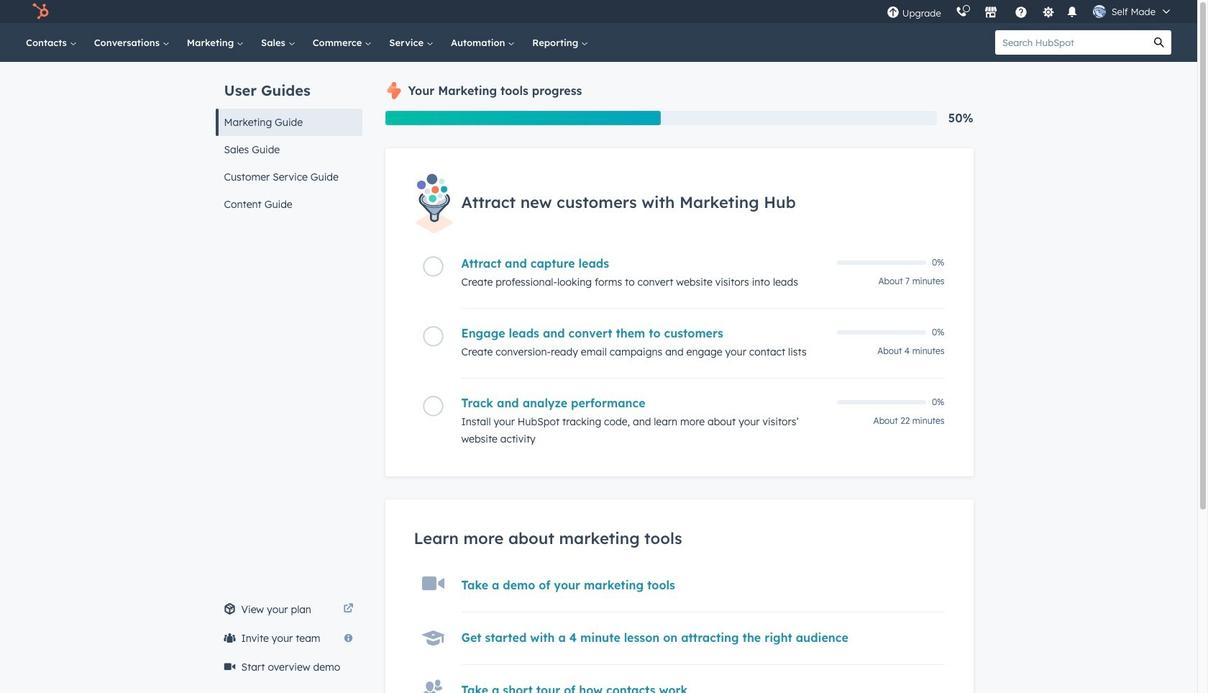 Task type: describe. For each thing, give the bounding box(es) containing it.
Search HubSpot search field
[[996, 30, 1148, 55]]

link opens in a new window image
[[344, 601, 354, 618]]

ruby anderson image
[[1094, 5, 1107, 18]]

marketplaces image
[[985, 6, 998, 19]]



Task type: locate. For each thing, give the bounding box(es) containing it.
link opens in a new window image
[[344, 604, 354, 615]]

menu
[[880, 0, 1181, 23]]

progress bar
[[385, 111, 661, 125]]

user guides element
[[216, 62, 362, 218]]



Task type: vqa. For each thing, say whether or not it's contained in the screenshot.
menu
yes



